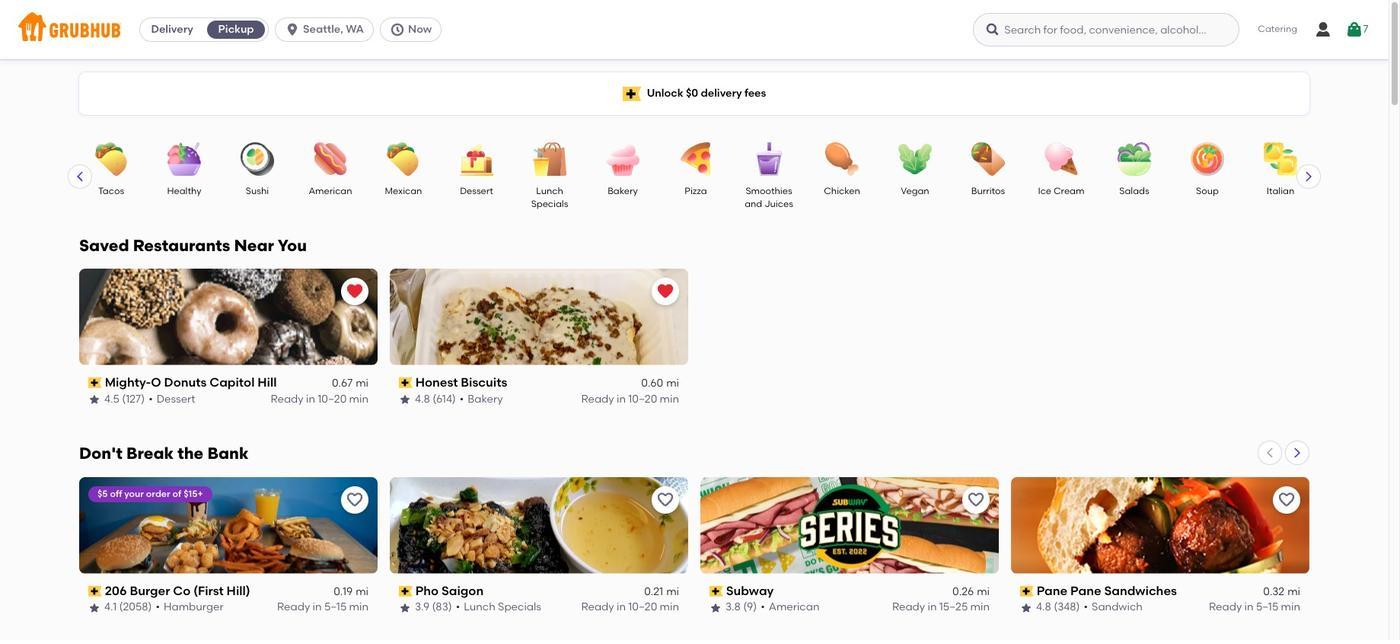 Task type: locate. For each thing, give the bounding box(es) containing it.
ready for pho saigon
[[581, 601, 614, 614]]

$15+
[[184, 489, 203, 500]]

caret left icon image
[[74, 171, 86, 183], [1264, 447, 1276, 459]]

ice cream image
[[1035, 142, 1088, 176]]

1 vertical spatial american
[[769, 601, 820, 614]]

• right (348)
[[1084, 601, 1088, 614]]

your
[[124, 489, 144, 500]]

(348)
[[1054, 601, 1080, 614]]

• down burger
[[156, 601, 160, 614]]

american right (9)
[[769, 601, 820, 614]]

dessert down dessert image
[[460, 186, 493, 196]]

min down 0.60 mi
[[660, 393, 679, 406]]

2 save this restaurant image from the left
[[1278, 491, 1296, 509]]

saved
[[79, 236, 129, 255]]

subscription pass image
[[88, 378, 102, 389], [399, 378, 413, 389], [88, 587, 102, 597], [710, 587, 723, 597]]

save this restaurant button for pane pane sandwiches
[[1273, 487, 1301, 514]]

restaurants
[[133, 236, 230, 255]]

0 vertical spatial dessert
[[460, 186, 493, 196]]

ready in 5–15 min down to
[[1210, 601, 1301, 614]]

mi right 0.60
[[667, 377, 679, 390]]

1 vertical spatial lunch
[[464, 601, 496, 614]]

ready in 5–15 min for pane pane sandwiches
[[1210, 601, 1301, 614]]

1 vertical spatial dessert
[[157, 393, 195, 406]]

4.8 for honest biscuits
[[415, 393, 430, 406]]

pane up (348)
[[1071, 584, 1102, 599]]

saved restaurant button
[[341, 278, 369, 305], [652, 278, 679, 305]]

0 horizontal spatial caret left icon image
[[74, 171, 86, 183]]

dessert
[[460, 186, 493, 196], [157, 393, 195, 406]]

saved restaurant image
[[657, 283, 675, 301]]

pane up 4.8 (348)
[[1037, 584, 1068, 599]]

1 ready in 5–15 min from the left
[[277, 601, 369, 614]]

0 horizontal spatial pane
[[1037, 584, 1068, 599]]

italian image
[[1254, 142, 1308, 176]]

don't break the bank
[[79, 444, 249, 463]]

• bakery
[[460, 393, 503, 406]]

1 horizontal spatial subscription pass image
[[1021, 587, 1034, 597]]

star icon image for honest biscuits
[[399, 394, 411, 406]]

10–20 down '0.67'
[[318, 393, 347, 406]]

1 horizontal spatial caret left icon image
[[1264, 447, 1276, 459]]

svg image
[[1315, 21, 1333, 39], [1345, 21, 1364, 39], [285, 22, 300, 37], [390, 22, 405, 37], [986, 22, 1001, 37]]

2 subscription pass image from the left
[[1021, 587, 1034, 597]]

star icon image left 4.5
[[88, 394, 101, 406]]

mi right 0.26
[[977, 586, 990, 599]]

2 saved restaurant button from the left
[[652, 278, 679, 305]]

206
[[105, 584, 127, 599]]

star icon image left 4.1
[[88, 602, 101, 614]]

pizza image
[[669, 142, 723, 176]]

caret right icon image
[[1303, 171, 1315, 183], [1292, 447, 1304, 459]]

svg image for seattle, wa
[[285, 22, 300, 37]]

mighty-o donuts capitol hill logo image
[[79, 269, 378, 366]]

0 horizontal spatial 4.8
[[415, 393, 430, 406]]

1 horizontal spatial save this restaurant image
[[1278, 491, 1296, 509]]

caret left icon image for the topmost caret right icon
[[74, 171, 86, 183]]

• for pho saigon
[[456, 601, 460, 614]]

3 save this restaurant button from the left
[[963, 487, 990, 514]]

• down the honest biscuits
[[460, 393, 464, 406]]

soup
[[1197, 186, 1219, 196]]

1 save this restaurant button from the left
[[341, 487, 369, 514]]

min down 0.67 mi
[[349, 393, 369, 406]]

• hamburger
[[156, 601, 224, 614]]

subscription pass image for pho saigon
[[399, 587, 413, 597]]

star icon image left 4.8 (348)
[[1021, 602, 1033, 614]]

2 save this restaurant button from the left
[[652, 487, 679, 514]]

0 horizontal spatial save this restaurant image
[[967, 491, 986, 509]]

svg image inside now button
[[390, 22, 405, 37]]

mi right 0.32 at bottom right
[[1288, 586, 1301, 599]]

lunch
[[536, 186, 563, 196], [464, 601, 496, 614]]

5–15
[[324, 601, 347, 614], [1257, 601, 1279, 614]]

american image
[[304, 142, 357, 176]]

0 horizontal spatial subscription pass image
[[399, 587, 413, 597]]

bakery down biscuits
[[468, 393, 503, 406]]

4.8 left (348)
[[1037, 601, 1052, 614]]

•
[[149, 393, 153, 406], [460, 393, 464, 406], [156, 601, 160, 614], [456, 601, 460, 614], [761, 601, 765, 614], [1084, 601, 1088, 614]]

(614)
[[433, 393, 456, 406]]

min for 206 burger co (first hill)
[[349, 601, 369, 614]]

0 horizontal spatial 5–15
[[324, 601, 347, 614]]

0 vertical spatial 4.8
[[415, 393, 430, 406]]

min
[[349, 393, 369, 406], [660, 393, 679, 406], [349, 601, 369, 614], [660, 601, 679, 614], [971, 601, 990, 614], [1281, 601, 1301, 614]]

ready for mighty-o donuts capitol hill
[[271, 393, 304, 406]]

1 horizontal spatial dessert
[[460, 186, 493, 196]]

0 horizontal spatial bakery
[[468, 393, 503, 406]]

mi right '0.67'
[[356, 377, 369, 390]]

10–20 for pho saigon
[[629, 601, 657, 614]]

svg image inside 7 button
[[1345, 21, 1364, 39]]

mi
[[356, 377, 369, 390], [667, 377, 679, 390], [356, 586, 369, 599], [667, 586, 679, 599], [977, 586, 990, 599], [1288, 586, 1301, 599]]

1 horizontal spatial saved restaurant button
[[652, 278, 679, 305]]

american
[[309, 186, 352, 196], [769, 601, 820, 614]]

star icon image for 206 burger co (first hill)
[[88, 602, 101, 614]]

subscription pass image left 206
[[88, 587, 102, 597]]

hill)
[[227, 584, 250, 599]]

star icon image
[[88, 394, 101, 406], [399, 394, 411, 406], [88, 602, 101, 614], [399, 602, 411, 614], [710, 602, 722, 614], [1021, 602, 1033, 614]]

save this restaurant image for subway
[[967, 491, 986, 509]]

ready in 5–15 min for 206 burger co (first hill)
[[277, 601, 369, 614]]

1 horizontal spatial pane
[[1071, 584, 1102, 599]]

american down american image
[[309, 186, 352, 196]]

ready
[[271, 393, 304, 406], [581, 393, 614, 406], [277, 601, 310, 614], [581, 601, 614, 614], [893, 601, 925, 614], [1210, 601, 1242, 614]]

0 vertical spatial american
[[309, 186, 352, 196]]

donuts
[[164, 375, 207, 390]]

in for 206 burger co (first hill)
[[313, 601, 322, 614]]

bakery
[[608, 186, 638, 196], [468, 393, 503, 406]]

ready for 206 burger co (first hill)
[[277, 601, 310, 614]]

• american
[[761, 601, 820, 614]]

dessert down donuts
[[157, 393, 195, 406]]

5–15 down 0.19 at the left bottom of page
[[324, 601, 347, 614]]

0 vertical spatial caret left icon image
[[74, 171, 86, 183]]

1 save this restaurant image from the left
[[346, 491, 364, 509]]

4.1
[[104, 601, 117, 614]]

pane
[[1037, 584, 1068, 599], [1071, 584, 1102, 599]]

to
[[1251, 585, 1261, 598]]

saigon
[[442, 584, 484, 599]]

mexican image
[[377, 142, 430, 176]]

1 vertical spatial 4.8
[[1037, 601, 1052, 614]]

1 horizontal spatial 5–15
[[1257, 601, 1279, 614]]

$5 off your order of $15+
[[97, 489, 203, 500]]

ready in 10–20 min down '0.67'
[[271, 393, 369, 406]]

10–20 down 0.60
[[629, 393, 657, 406]]

ready in 10–20 min down 0.60
[[581, 393, 679, 406]]

subscription pass image left honest
[[399, 378, 413, 389]]

• for mighty-o donuts capitol hill
[[149, 393, 153, 406]]

save this restaurant image for pho saigon 'save this restaurant' button
[[657, 491, 675, 509]]

0 vertical spatial bakery
[[608, 186, 638, 196]]

lunch down saigon
[[464, 601, 496, 614]]

min down 0.26 mi
[[971, 601, 990, 614]]

specials
[[531, 199, 568, 210], [498, 601, 541, 614]]

mi for subway
[[977, 586, 990, 599]]

biscuits
[[461, 375, 507, 390]]

mexican
[[385, 186, 422, 196]]

2 ready in 5–15 min from the left
[[1210, 601, 1301, 614]]

0.21 mi
[[645, 586, 679, 599]]

ice
[[1038, 186, 1052, 196]]

1 5–15 from the left
[[324, 601, 347, 614]]

save this restaurant image
[[346, 491, 364, 509], [657, 491, 675, 509]]

0 horizontal spatial save this restaurant image
[[346, 491, 364, 509]]

proceed
[[1204, 585, 1248, 598]]

salads image
[[1108, 142, 1161, 176]]

ready in 10–20 min for pho saigon
[[581, 601, 679, 614]]

min down 0.21 mi
[[660, 601, 679, 614]]

mighty-o donuts capitol hill
[[105, 375, 277, 390]]

subscription pass image
[[399, 587, 413, 597], [1021, 587, 1034, 597]]

4 save this restaurant button from the left
[[1273, 487, 1301, 514]]

• right (9)
[[761, 601, 765, 614]]

subway  logo image
[[701, 477, 999, 574]]

2 save this restaurant image from the left
[[657, 491, 675, 509]]

1 vertical spatial bakery
[[468, 393, 503, 406]]

10–20 down the 0.21
[[629, 601, 657, 614]]

save this restaurant button
[[341, 487, 369, 514], [652, 487, 679, 514], [963, 487, 990, 514], [1273, 487, 1301, 514]]

smoothies
[[746, 186, 793, 196]]

0 vertical spatial lunch
[[536, 186, 563, 196]]

subscription pass image left the mighty-
[[88, 378, 102, 389]]

capitol
[[210, 375, 255, 390]]

lunch down 'lunch specials' image
[[536, 186, 563, 196]]

206 burger co (first hill) logo image
[[79, 477, 378, 574]]

proceed to checkout button
[[1157, 578, 1361, 605]]

1 horizontal spatial ready in 5–15 min
[[1210, 601, 1301, 614]]

1 save this restaurant image from the left
[[967, 491, 986, 509]]

star icon image left 3.9
[[399, 602, 411, 614]]

ready in 5–15 min
[[277, 601, 369, 614], [1210, 601, 1301, 614]]

break
[[126, 444, 174, 463]]

5–15 down 0.32 at bottom right
[[1257, 601, 1279, 614]]

pho saigon logo image
[[390, 477, 689, 574]]

0.67 mi
[[332, 377, 369, 390]]

• right (127)
[[149, 393, 153, 406]]

min down 0.19 mi
[[349, 601, 369, 614]]

1 horizontal spatial lunch
[[536, 186, 563, 196]]

(first
[[194, 584, 224, 599]]

ready in 5–15 min down 0.19 at the left bottom of page
[[277, 601, 369, 614]]

bank
[[207, 444, 249, 463]]

5–15 for pane pane sandwiches
[[1257, 601, 1279, 614]]

smoothies and juices
[[745, 186, 793, 210]]

min down checkout on the right bottom of the page
[[1281, 601, 1301, 614]]

star icon image left 3.8
[[710, 602, 722, 614]]

1 horizontal spatial american
[[769, 601, 820, 614]]

main navigation navigation
[[0, 0, 1389, 59]]

you
[[278, 236, 307, 255]]

saved restaurants near you
[[79, 236, 307, 255]]

mi for pho saigon
[[667, 586, 679, 599]]

1 saved restaurant button from the left
[[341, 278, 369, 305]]

now
[[408, 23, 432, 36]]

mi for honest biscuits
[[667, 377, 679, 390]]

10–20 for honest biscuits
[[629, 393, 657, 406]]

delivery
[[151, 23, 193, 36]]

1 horizontal spatial save this restaurant image
[[657, 491, 675, 509]]

• for honest biscuits
[[460, 393, 464, 406]]

subscription pass image left pho
[[399, 587, 413, 597]]

1 vertical spatial caret left icon image
[[1264, 447, 1276, 459]]

subscription pass image for honest
[[399, 378, 413, 389]]

save this restaurant button for subway
[[963, 487, 990, 514]]

subscription pass image right 0.26 mi
[[1021, 587, 1034, 597]]

4.5
[[104, 393, 120, 406]]

bakery down bakery image
[[608, 186, 638, 196]]

0 horizontal spatial lunch
[[464, 601, 496, 614]]

subscription pass image left subway
[[710, 587, 723, 597]]

star icon image left 4.8 (614)
[[399, 394, 411, 406]]

seattle, wa
[[303, 23, 364, 36]]

star icon image for subway
[[710, 602, 722, 614]]

lunch specials
[[531, 186, 568, 210]]

svg image for now
[[390, 22, 405, 37]]

1 subscription pass image from the left
[[399, 587, 413, 597]]

subscription pass image for mighty-
[[88, 378, 102, 389]]

min for pho saigon
[[660, 601, 679, 614]]

in
[[306, 393, 315, 406], [617, 393, 626, 406], [313, 601, 322, 614], [617, 601, 626, 614], [928, 601, 937, 614], [1245, 601, 1254, 614]]

o
[[151, 375, 161, 390]]

sushi
[[246, 186, 269, 196]]

saved restaurant button for mighty-o donuts capitol hill
[[341, 278, 369, 305]]

pane pane sandwiches
[[1037, 584, 1177, 599]]

• for 206 burger co (first hill)
[[156, 601, 160, 614]]

catering
[[1258, 24, 1298, 34]]

2 pane from the left
[[1071, 584, 1102, 599]]

0.21
[[645, 586, 663, 599]]

• right "(83)"
[[456, 601, 460, 614]]

0 horizontal spatial american
[[309, 186, 352, 196]]

ready in 10–20 min down the 0.21
[[581, 601, 679, 614]]

ready for pane pane sandwiches
[[1210, 601, 1242, 614]]

• for pane pane sandwiches
[[1084, 601, 1088, 614]]

7 button
[[1345, 16, 1369, 43]]

10–20 for mighty-o donuts capitol hill
[[318, 393, 347, 406]]

1 horizontal spatial 4.8
[[1037, 601, 1052, 614]]

pane pane sandwiches logo image
[[1011, 477, 1310, 574]]

$0
[[686, 87, 699, 100]]

save this restaurant image
[[967, 491, 986, 509], [1278, 491, 1296, 509]]

0 horizontal spatial dessert
[[157, 393, 195, 406]]

delivery
[[701, 87, 742, 100]]

4.8 down honest
[[415, 393, 430, 406]]

svg image inside seattle, wa button
[[285, 22, 300, 37]]

pho saigon
[[416, 584, 484, 599]]

(2058)
[[119, 601, 152, 614]]

0 horizontal spatial ready in 5–15 min
[[277, 601, 369, 614]]

mi right the 0.21
[[667, 586, 679, 599]]

healthy
[[167, 186, 201, 196]]

0 horizontal spatial saved restaurant button
[[341, 278, 369, 305]]

mi right 0.19 at the left bottom of page
[[356, 586, 369, 599]]

$5
[[97, 489, 108, 500]]

2 5–15 from the left
[[1257, 601, 1279, 614]]

(9)
[[744, 601, 757, 614]]

0.26 mi
[[953, 586, 990, 599]]



Task type: describe. For each thing, give the bounding box(es) containing it.
in for honest biscuits
[[617, 393, 626, 406]]

vegan image
[[889, 142, 942, 176]]

7
[[1364, 23, 1369, 36]]

hill
[[258, 375, 277, 390]]

unlock $0 delivery fees
[[647, 87, 766, 100]]

hamburger
[[164, 601, 224, 614]]

3.9
[[415, 601, 430, 614]]

0 vertical spatial caret right icon image
[[1303, 171, 1315, 183]]

soup image
[[1181, 142, 1235, 176]]

1 vertical spatial specials
[[498, 601, 541, 614]]

0.19
[[334, 586, 353, 599]]

tacos image
[[85, 142, 138, 176]]

wa
[[346, 23, 364, 36]]

mi for mighty-o donuts capitol hill
[[356, 377, 369, 390]]

pho
[[416, 584, 439, 599]]

co
[[173, 584, 191, 599]]

0.26
[[953, 586, 974, 599]]

vegan
[[901, 186, 930, 196]]

saved restaurant button for honest biscuits
[[652, 278, 679, 305]]

and
[[745, 199, 763, 210]]

ready for honest biscuits
[[581, 393, 614, 406]]

tacos
[[98, 186, 124, 196]]

delivery button
[[140, 18, 204, 42]]

seattle, wa button
[[275, 18, 380, 42]]

206 burger co (first hill)
[[105, 584, 250, 599]]

star icon image for pane pane sandwiches
[[1021, 602, 1033, 614]]

in for pho saigon
[[617, 601, 626, 614]]

of
[[173, 489, 181, 500]]

1 pane from the left
[[1037, 584, 1068, 599]]

mighty-
[[105, 375, 151, 390]]

ready for subway
[[893, 601, 925, 614]]

honest biscuits
[[416, 375, 507, 390]]

proceed to checkout
[[1204, 585, 1315, 598]]

juices
[[765, 199, 793, 210]]

4.8 for pane pane sandwiches
[[1037, 601, 1052, 614]]

chicken
[[824, 186, 860, 196]]

caret left icon image for bottom caret right icon
[[1264, 447, 1276, 459]]

5–15 for 206 burger co (first hill)
[[324, 601, 347, 614]]

in for pane pane sandwiches
[[1245, 601, 1254, 614]]

1 horizontal spatial bakery
[[608, 186, 638, 196]]

order
[[146, 489, 170, 500]]

smoothies and juices image
[[743, 142, 796, 176]]

lunch specials image
[[523, 142, 577, 176]]

1 vertical spatial caret right icon image
[[1292, 447, 1304, 459]]

sandwiches
[[1105, 584, 1177, 599]]

4.8 (348)
[[1037, 601, 1080, 614]]

subscription pass image for 206
[[88, 587, 102, 597]]

save this restaurant button for pho saigon
[[652, 487, 679, 514]]

min for subway
[[971, 601, 990, 614]]

ready in 10–20 min for honest biscuits
[[581, 393, 679, 406]]

0.32
[[1264, 586, 1285, 599]]

in for subway
[[928, 601, 937, 614]]

seattle,
[[303, 23, 343, 36]]

0.19 mi
[[334, 586, 369, 599]]

chicken image
[[816, 142, 869, 176]]

sushi image
[[231, 142, 284, 176]]

ready in 15–25 min
[[893, 601, 990, 614]]

grubhub plus flag logo image
[[623, 86, 641, 101]]

salads
[[1120, 186, 1150, 196]]

sandwich
[[1092, 601, 1143, 614]]

checkout
[[1264, 585, 1315, 598]]

burger
[[130, 584, 170, 599]]

• sandwich
[[1084, 601, 1143, 614]]

save this restaurant image for first 'save this restaurant' button
[[346, 491, 364, 509]]

star icon image for mighty-o donuts capitol hill
[[88, 394, 101, 406]]

4.1 (2058)
[[104, 601, 152, 614]]

save this restaurant image for pane pane sandwiches
[[1278, 491, 1296, 509]]

near
[[234, 236, 274, 255]]

3.9 (83)
[[415, 601, 452, 614]]

(83)
[[432, 601, 452, 614]]

ice cream
[[1038, 186, 1085, 196]]

subscription pass image for pane pane sandwiches
[[1021, 587, 1034, 597]]

pickup button
[[204, 18, 268, 42]]

in for mighty-o donuts capitol hill
[[306, 393, 315, 406]]

15–25
[[940, 601, 968, 614]]

off
[[110, 489, 122, 500]]

star icon image for pho saigon
[[399, 602, 411, 614]]

Search for food, convenience, alcohol... search field
[[974, 13, 1240, 46]]

honest biscuits logo image
[[390, 269, 689, 366]]

• lunch specials
[[456, 601, 541, 614]]

honest
[[416, 375, 458, 390]]

0.67
[[332, 377, 353, 390]]

3.8
[[726, 601, 741, 614]]

ready in 10–20 min for mighty-o donuts capitol hill
[[271, 393, 369, 406]]

lunch inside lunch specials
[[536, 186, 563, 196]]

4.5 (127)
[[104, 393, 145, 406]]

subway
[[726, 584, 774, 599]]

now button
[[380, 18, 448, 42]]

healthy image
[[158, 142, 211, 176]]

pickup
[[218, 23, 254, 36]]

pizza
[[685, 186, 707, 196]]

burritos image
[[962, 142, 1015, 176]]

min for mighty-o donuts capitol hill
[[349, 393, 369, 406]]

mi for 206 burger co (first hill)
[[356, 586, 369, 599]]

bakery image
[[596, 142, 650, 176]]

0 vertical spatial specials
[[531, 199, 568, 210]]

cream
[[1054, 186, 1085, 196]]

0.60
[[641, 377, 663, 390]]

italian
[[1267, 186, 1295, 196]]

min for pane pane sandwiches
[[1281, 601, 1301, 614]]

catering button
[[1248, 12, 1308, 47]]

burritos
[[972, 186, 1005, 196]]

saved restaurant image
[[346, 283, 364, 301]]

• for subway
[[761, 601, 765, 614]]

min for honest biscuits
[[660, 393, 679, 406]]

dessert image
[[450, 142, 503, 176]]

4.8 (614)
[[415, 393, 456, 406]]

fees
[[745, 87, 766, 100]]

(127)
[[122, 393, 145, 406]]

0.60 mi
[[641, 377, 679, 390]]

mi for pane pane sandwiches
[[1288, 586, 1301, 599]]

svg image for 7
[[1345, 21, 1364, 39]]

3.8 (9)
[[726, 601, 757, 614]]



Task type: vqa. For each thing, say whether or not it's contained in the screenshot.


